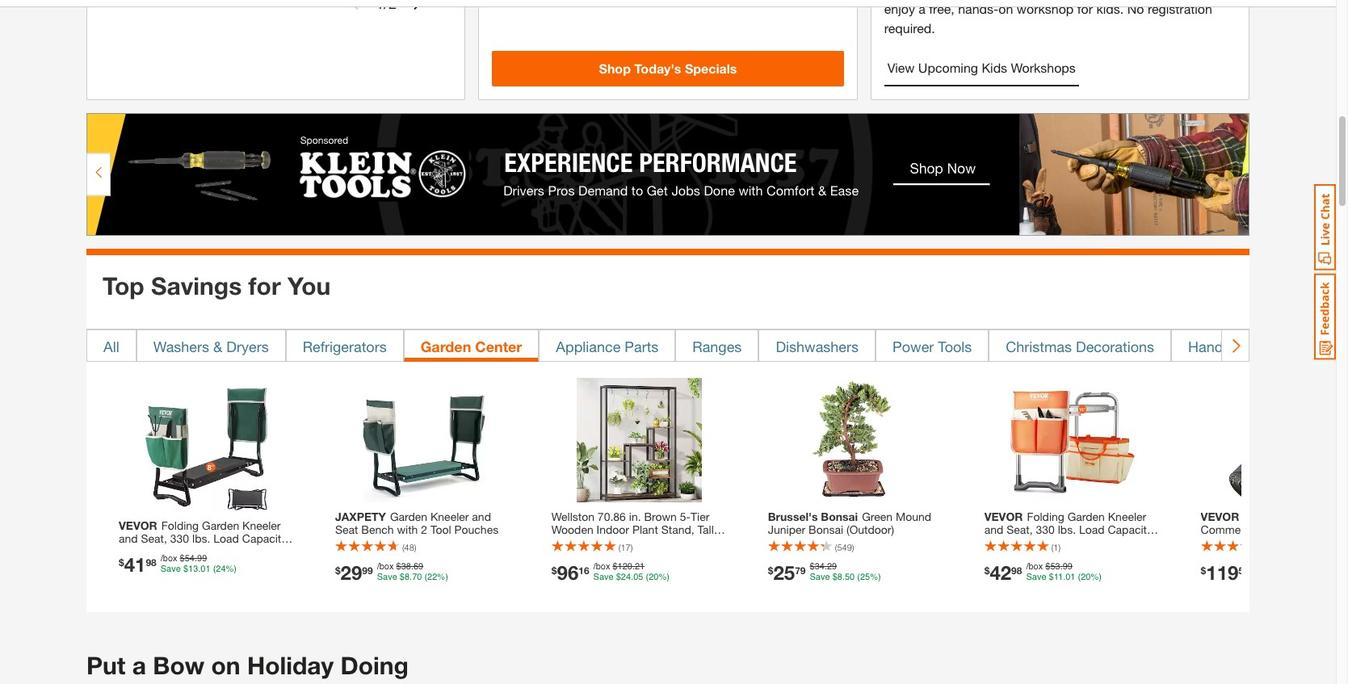 Task type: vqa. For each thing, say whether or not it's contained in the screenshot.
the leftmost move,
no



Task type: locate. For each thing, give the bounding box(es) containing it.
save inside the "$ 96 16 /box $ 120 . 21 save $ 24 . 05 ( 20 %)"
[[594, 573, 614, 583]]

stool, for 8
[[159, 558, 189, 572]]

brussel's bonsai
[[768, 511, 859, 524]]

wide for 8
[[167, 545, 193, 559]]

save inside $ 41 98 /box $ 54 . 99 save $ 13 . 01 ( 24 %)
[[161, 564, 181, 575]]

.
[[195, 554, 197, 564], [411, 562, 414, 573], [633, 562, 635, 573], [825, 562, 828, 573], [1061, 562, 1063, 573], [198, 564, 201, 575], [410, 573, 412, 583], [631, 573, 634, 583], [843, 573, 845, 583], [1064, 573, 1066, 583]]

save for 96
[[594, 573, 614, 583]]

lbs. up 54
[[192, 532, 210, 546]]

38
[[401, 562, 411, 573]]

folding for 8
[[161, 519, 199, 533]]

120
[[618, 562, 633, 573]]

20 right 11
[[1082, 573, 1091, 583]]

pouches
[[455, 524, 499, 537]]

/box inside $ 42 98 /box $ 53 . 99 save $ 11 . 01 ( 20 %)
[[1027, 562, 1044, 573]]

stool, inside folding garden kneeler and seat, 330 lbs. load capacity, 8 in. eva wide pad, portable garden stool, tool bag
[[159, 558, 189, 572]]

$ left 16
[[552, 565, 557, 577]]

330 inside folding garden kneeler and seat, 330 lbs. load capacity, 10 in. eva wide pad, portable garden stool, tool bag
[[1037, 524, 1055, 537]]

in. inside folding garden kneeler and seat, 330 lbs. load capacity, 10 in. eva wide pad, portable garden stool, tool bag
[[1001, 536, 1013, 550]]

eva left 54
[[143, 545, 164, 559]]

1 horizontal spatial 8
[[405, 573, 410, 583]]

portable for folding garden kneeler and seat, 330 lbs. load capacity, 10 in. eva wide pad, portable garden stool, tool bag
[[1095, 536, 1137, 550]]

$ 25 79 $ 34 . 29 save $ 8 . 50 ( 25 %)
[[768, 562, 882, 585]]

0 horizontal spatial tools
[[939, 338, 973, 356]]

$ 96 16 /box $ 120 . 21 save $ 24 . 05 ( 20 %)
[[552, 562, 670, 585]]

. right 54
[[198, 564, 201, 575]]

1 horizontal spatial capacity,
[[1108, 524, 1156, 537]]

capacity, for folding garden kneeler and seat, 330 lbs. load capacity, 10 in. eva wide pad, portable garden stool, tool bag
[[1108, 524, 1156, 537]]

01 inside $ 41 98 /box $ 54 . 99 save $ 13 . 01 ( 24 %)
[[201, 564, 211, 575]]

8 inside '$ 25 79 $ 34 . 29 save $ 8 . 50 ( 25 %)'
[[838, 573, 843, 583]]

garden
[[421, 338, 471, 356], [390, 511, 428, 524], [1068, 511, 1106, 524], [202, 519, 239, 533], [985, 549, 1022, 563], [119, 558, 156, 572]]

%) right 11
[[1091, 573, 1102, 583]]

tool inside folding garden kneeler and seat, 330 lbs. load capacity, 10 in. eva wide pad, portable garden stool, tool bag
[[1058, 549, 1079, 563]]

lbs. for 10
[[1059, 524, 1077, 537]]

$ 41 98 /box $ 54 . 99 save $ 13 . 01 ( 24 %)
[[119, 554, 237, 576]]

load inside folding garden kneeler and seat, 330 lbs. load capacity, 8 in. eva wide pad, portable garden stool, tool bag
[[214, 532, 239, 546]]

folding up 54
[[161, 519, 199, 533]]

stool, for 10
[[1025, 549, 1055, 563]]

power
[[893, 338, 935, 356]]

2 29 from the left
[[828, 562, 837, 573]]

( up 38
[[402, 543, 405, 553]]

25 left 34
[[774, 562, 795, 585]]

tools right 'power'
[[939, 338, 973, 356]]

seat, for 10
[[1007, 524, 1033, 537]]

save left 54
[[161, 564, 181, 575]]

bag inside folding garden kneeler and seat, 330 lbs. load capacity, 10 in. eva wide pad, portable garden stool, tool bag
[[1082, 549, 1102, 563]]

) left 10- on the bottom of page
[[631, 543, 633, 553]]

$ down 1
[[1050, 573, 1055, 583]]

with
[[397, 524, 418, 537], [618, 536, 639, 550]]

20 inside the "$ 96 16 /box $ 120 . 21 save $ 24 . 05 ( 20 %)"
[[649, 573, 659, 583]]

in. left 54
[[128, 545, 140, 559]]

wellston 70.86 in. brown 5-tier wooden indoor plant stand, tall flower rack with 10-hook image
[[577, 378, 702, 503]]

feedback link image
[[1315, 273, 1337, 360]]

eva for 8
[[143, 545, 164, 559]]

1 tools from the left
[[939, 338, 973, 356]]

folding for 10
[[1028, 511, 1065, 524]]

seat, up 41 on the bottom
[[141, 532, 167, 546]]

0 horizontal spatial 24
[[216, 564, 226, 575]]

01
[[201, 564, 211, 575], [1066, 573, 1076, 583]]

wide inside folding garden kneeler and seat, 330 lbs. load capacity, 10 in. eva wide pad, portable garden stool, tool bag
[[1040, 536, 1065, 550]]

1 horizontal spatial in.
[[629, 511, 641, 524]]

bag
[[1082, 549, 1102, 563], [216, 558, 236, 572]]

eva inside folding garden kneeler and seat, 330 lbs. load capacity, 10 in. eva wide pad, portable garden stool, tool bag
[[1016, 536, 1036, 550]]

0 horizontal spatial 330
[[170, 532, 189, 546]]

and up 41 on the bottom
[[119, 532, 138, 546]]

29 inside '$ 25 79 $ 34 . 29 save $ 8 . 50 ( 25 %)'
[[828, 562, 837, 573]]

%) inside $ 41 98 /box $ 54 . 99 save $ 13 . 01 ( 24 %)
[[226, 564, 237, 575]]

0 horizontal spatial 98
[[146, 557, 157, 569]]

kneeler for folding garden kneeler and seat, 330 lbs. load capacity, 10 in. eva wide pad, portable garden stool, tool bag
[[1109, 511, 1147, 524]]

/box left 38
[[377, 562, 394, 573]]

1 horizontal spatial tools
[[1228, 338, 1262, 356]]

( right "13"
[[213, 564, 216, 575]]

0 horizontal spatial vevor
[[119, 519, 157, 533]]

$ right 79
[[810, 562, 815, 573]]

0 horizontal spatial 99
[[197, 554, 207, 564]]

( right rack
[[619, 543, 621, 553]]

bonsai
[[821, 511, 859, 524], [809, 524, 844, 537]]

kneeler inside folding garden kneeler and seat, 330 lbs. load capacity, 8 in. eva wide pad, portable garden stool, tool bag
[[243, 519, 281, 533]]

$ left 50
[[833, 573, 838, 583]]

portable inside folding garden kneeler and seat, 330 lbs. load capacity, 8 in. eva wide pad, portable garden stool, tool bag
[[222, 545, 265, 559]]

and inside folding garden kneeler and seat, 330 lbs. load capacity, 10 in. eva wide pad, portable garden stool, tool bag
[[985, 524, 1004, 537]]

/box left 54
[[161, 554, 177, 564]]

wide up '53'
[[1040, 536, 1065, 550]]

. left 69
[[410, 573, 412, 583]]

pad, for folding garden kneeler and seat, 330 lbs. load capacity, 8 in. eva wide pad, portable garden stool, tool bag
[[196, 545, 219, 559]]

holiday
[[247, 652, 334, 681]]

%) right '70'
[[438, 573, 448, 583]]

lbs. up 1
[[1059, 524, 1077, 537]]

/box right 16
[[594, 562, 611, 573]]

folding inside folding garden kneeler and seat, 330 lbs. load capacity, 8 in. eva wide pad, portable garden stool, tool bag
[[161, 519, 199, 533]]

/box inside $ 29 99 /box $ 38 . 69 save $ 8 . 70 ( 22 %)
[[377, 562, 394, 573]]

42
[[990, 562, 1012, 585]]

portable right 54
[[222, 545, 265, 559]]

( 48 )
[[402, 543, 417, 553]]

$ left 69
[[396, 562, 401, 573]]

tool inside folding garden kneeler and seat, 330 lbs. load capacity, 8 in. eva wide pad, portable garden stool, tool bag
[[192, 558, 213, 572]]

in.
[[629, 511, 641, 524], [1001, 536, 1013, 550], [128, 545, 140, 559]]

in. inside wellston 70.86 in. brown 5-tier wooden indoor plant stand, tall flower rack with 10-hook
[[629, 511, 641, 524]]

0 horizontal spatial 20
[[649, 573, 659, 583]]

kids
[[982, 59, 1008, 75]]

98 inside $ 41 98 /box $ 54 . 99 save $ 13 . 01 ( 24 %)
[[146, 557, 157, 569]]

2 horizontal spatial kneeler
[[1109, 511, 1147, 524]]

24
[[216, 564, 226, 575], [621, 573, 631, 583]]

capacity, inside folding garden kneeler and seat, 330 lbs. load capacity, 8 in. eva wide pad, portable garden stool, tool bag
[[242, 532, 289, 546]]

hook
[[659, 536, 686, 550]]

garden center button
[[404, 330, 539, 362]]

$ left "13"
[[180, 554, 185, 564]]

0 horizontal spatial folding
[[161, 519, 199, 533]]

%) right "13"
[[226, 564, 237, 575]]

and for folding garden kneeler and seat, 330 lbs. load capacity, 8 in. eva wide pad, portable garden stool, tool bag
[[119, 532, 138, 546]]

hand tools
[[1189, 338, 1262, 356]]

2 tools from the left
[[1228, 338, 1262, 356]]

1 20 from the left
[[649, 573, 659, 583]]

save inside $ 29 99 /box $ 38 . 69 save $ 8 . 70 ( 22 %)
[[377, 573, 397, 583]]

. down the ( 17 )
[[633, 562, 635, 573]]

20 right 05 on the bottom left of page
[[649, 573, 659, 583]]

1 horizontal spatial pad,
[[1069, 536, 1092, 550]]

1 horizontal spatial seat,
[[1007, 524, 1033, 537]]

. right 41 on the bottom
[[195, 554, 197, 564]]

330 for 8
[[170, 532, 189, 546]]

tool up 11
[[1058, 549, 1079, 563]]

20 inside $ 42 98 /box $ 53 . 99 save $ 11 . 01 ( 20 %)
[[1082, 573, 1091, 583]]

48
[[405, 543, 414, 553]]

1 horizontal spatial and
[[472, 511, 491, 524]]

1 horizontal spatial folding
[[1028, 511, 1065, 524]]

/box for 96
[[594, 562, 611, 573]]

24 inside $ 41 98 /box $ 54 . 99 save $ 13 . 01 ( 24 %)
[[216, 564, 226, 575]]

%) inside the "$ 96 16 /box $ 120 . 21 save $ 24 . 05 ( 20 %)"
[[659, 573, 670, 583]]

save for 41
[[161, 564, 181, 575]]

98 inside $ 42 98 /box $ 53 . 99 save $ 11 . 01 ( 20 %)
[[1012, 565, 1023, 577]]

wide up "13"
[[167, 545, 193, 559]]

folding inside folding garden kneeler and seat, 330 lbs. load capacity, 10 in. eva wide pad, portable garden stool, tool bag
[[1028, 511, 1065, 524]]

2 ) from the left
[[631, 543, 633, 553]]

) for 29
[[414, 543, 417, 553]]

0 horizontal spatial stool,
[[159, 558, 189, 572]]

1 ) from the left
[[414, 543, 417, 553]]

2 horizontal spatial and
[[985, 524, 1004, 537]]

pad,
[[1069, 536, 1092, 550], [196, 545, 219, 559]]

2 20 from the left
[[1082, 573, 1091, 583]]

pad, right 54
[[196, 545, 219, 559]]

/box left '53'
[[1027, 562, 1044, 573]]

vevor inside vevor link
[[1202, 511, 1240, 524]]

4 ) from the left
[[1059, 543, 1061, 553]]

01 inside $ 42 98 /box $ 53 . 99 save $ 11 . 01 ( 20 %)
[[1066, 573, 1076, 583]]

stool, right 41 on the bottom
[[159, 558, 189, 572]]

wellston
[[552, 511, 595, 524]]

330 up ( 1 )
[[1037, 524, 1055, 537]]

%) for 41
[[226, 564, 237, 575]]

8 inside folding garden kneeler and seat, 330 lbs. load capacity, 8 in. eva wide pad, portable garden stool, tool bag
[[119, 545, 125, 559]]

save left 38
[[377, 573, 397, 583]]

seat, right 10
[[1007, 524, 1033, 537]]

save inside $ 42 98 /box $ 53 . 99 save $ 11 . 01 ( 20 %)
[[1027, 573, 1047, 583]]

dishwashers button
[[759, 330, 876, 362]]

bag inside folding garden kneeler and seat, 330 lbs. load capacity, 8 in. eva wide pad, portable garden stool, tool bag
[[216, 558, 236, 572]]

0 horizontal spatial eva
[[143, 545, 164, 559]]

99 inside $ 42 98 /box $ 53 . 99 save $ 11 . 01 ( 20 %)
[[1063, 562, 1073, 573]]

folding garden kneeler and seat, 330 lbs. load capacity, 8 in. eva wide pad, portable garden stool, tool bag image
[[144, 387, 269, 512]]

0 horizontal spatial kneeler
[[243, 519, 281, 533]]

29 right 34
[[828, 562, 837, 573]]

tool for folding garden kneeler and seat, 330 lbs. load capacity, 10 in. eva wide pad, portable garden stool, tool bag
[[1058, 549, 1079, 563]]

tier
[[691, 511, 710, 524]]

( inside $ 42 98 /box $ 53 . 99 save $ 11 . 01 ( 20 %)
[[1079, 573, 1082, 583]]

0 horizontal spatial portable
[[222, 545, 265, 559]]

in. inside folding garden kneeler and seat, 330 lbs. load capacity, 8 in. eva wide pad, portable garden stool, tool bag
[[128, 545, 140, 559]]

) up '53'
[[1059, 543, 1061, 553]]

%) for 42
[[1091, 573, 1102, 583]]

power tools button
[[876, 330, 990, 362]]

2 horizontal spatial 99
[[1063, 562, 1073, 573]]

. down the 48
[[411, 562, 414, 573]]

wide inside folding garden kneeler and seat, 330 lbs. load capacity, 8 in. eva wide pad, portable garden stool, tool bag
[[167, 545, 193, 559]]

99
[[197, 554, 207, 564], [1063, 562, 1073, 573], [362, 565, 373, 577]]

1 horizontal spatial 29
[[828, 562, 837, 573]]

and right 2
[[472, 511, 491, 524]]

2 horizontal spatial 8
[[838, 573, 843, 583]]

1 horizontal spatial 25
[[861, 573, 871, 583]]

99 right 54
[[197, 554, 207, 564]]

8 left 50
[[838, 573, 843, 583]]

$ inside $ 119 51
[[1202, 565, 1207, 577]]

stool,
[[1025, 549, 1055, 563], [159, 558, 189, 572]]

portable for folding garden kneeler and seat, 330 lbs. load capacity, 8 in. eva wide pad, portable garden stool, tool bag
[[222, 545, 265, 559]]

0 horizontal spatial tool
[[192, 558, 213, 572]]

save inside '$ 25 79 $ 34 . 29 save $ 8 . 50 ( 25 %)'
[[810, 573, 831, 583]]

8 for garden
[[119, 545, 125, 559]]

washers & dryers button
[[136, 330, 286, 362]]

0 horizontal spatial and
[[119, 532, 138, 546]]

1 horizontal spatial 01
[[1066, 573, 1076, 583]]

seat
[[335, 524, 358, 537]]

0 horizontal spatial lbs.
[[192, 532, 210, 546]]

330
[[1037, 524, 1055, 537], [170, 532, 189, 546]]

bag right 1
[[1082, 549, 1102, 563]]

and
[[472, 511, 491, 524], [985, 524, 1004, 537], [119, 532, 138, 546]]

20
[[649, 573, 659, 583], [1082, 573, 1091, 583]]

mound
[[896, 511, 932, 524]]

/box inside the "$ 96 16 /box $ 120 . 21 save $ 24 . 05 ( 20 %)"
[[594, 562, 611, 573]]

2 horizontal spatial tool
[[1058, 549, 1079, 563]]

$ 42 98 /box $ 53 . 99 save $ 11 . 01 ( 20 %)
[[985, 562, 1102, 585]]

1 horizontal spatial bag
[[1082, 549, 1102, 563]]

pad, inside folding garden kneeler and seat, 330 lbs. load capacity, 10 in. eva wide pad, portable garden stool, tool bag
[[1069, 536, 1092, 550]]

christmas decorations button
[[990, 330, 1172, 362]]

01 right "13"
[[201, 564, 211, 575]]

( up '53'
[[1052, 543, 1054, 553]]

1 horizontal spatial 20
[[1082, 573, 1091, 583]]

tool right 41 on the bottom
[[192, 558, 213, 572]]

washers & dryers
[[153, 338, 269, 356]]

tools right hand
[[1228, 338, 1262, 356]]

capacity, inside folding garden kneeler and seat, 330 lbs. load capacity, 10 in. eva wide pad, portable garden stool, tool bag
[[1108, 524, 1156, 537]]

/box for 29
[[377, 562, 394, 573]]

17
[[621, 543, 631, 553]]

in. right 70.86
[[629, 511, 641, 524]]

( right 05 on the bottom left of page
[[646, 573, 649, 583]]

seat,
[[1007, 524, 1033, 537], [141, 532, 167, 546]]

tool right 2
[[431, 524, 451, 537]]

%) inside $ 42 98 /box $ 53 . 99 save $ 11 . 01 ( 20 %)
[[1091, 573, 1102, 583]]

0 horizontal spatial bag
[[216, 558, 236, 572]]

( right 11
[[1079, 573, 1082, 583]]

and up the "42" at right bottom
[[985, 524, 1004, 537]]

8 left 54
[[119, 545, 125, 559]]

. right 79
[[825, 562, 828, 573]]

/box for 42
[[1027, 562, 1044, 573]]

1 horizontal spatial 330
[[1037, 524, 1055, 537]]

99 left 38
[[362, 565, 373, 577]]

kneeler inside folding garden kneeler and seat, 330 lbs. load capacity, 10 in. eva wide pad, portable garden stool, tool bag
[[1109, 511, 1147, 524]]

330 inside folding garden kneeler and seat, 330 lbs. load capacity, 8 in. eva wide pad, portable garden stool, tool bag
[[170, 532, 189, 546]]

98
[[146, 557, 157, 569], [1012, 565, 1023, 577]]

workshops
[[1012, 59, 1076, 75]]

load for folding garden kneeler and seat, 330 lbs. load capacity, 8 in. eva wide pad, portable garden stool, tool bag
[[214, 532, 239, 546]]

jaxpety
[[335, 511, 386, 524]]

24 left 05 on the bottom left of page
[[621, 573, 631, 583]]

0 horizontal spatial pad,
[[196, 545, 219, 559]]

( inside '$ 25 79 $ 34 . 29 save $ 8 . 50 ( 25 %)'
[[858, 573, 861, 583]]

tools for power tools
[[939, 338, 973, 356]]

folding garden kneeler and seat, 330 lbs. load capacity, 10 in. eva wide pad, portable garden stool, tool bag image
[[1011, 378, 1136, 503]]

folding up 1
[[1028, 511, 1065, 524]]

41
[[124, 554, 146, 576]]

upcoming
[[919, 59, 979, 75]]

24 right "13"
[[216, 564, 226, 575]]

25 right 50
[[861, 573, 871, 583]]

stool, inside folding garden kneeler and seat, 330 lbs. load capacity, 10 in. eva wide pad, portable garden stool, tool bag
[[1025, 549, 1055, 563]]

(
[[402, 543, 405, 553], [619, 543, 621, 553], [836, 543, 838, 553], [1052, 543, 1054, 553], [213, 564, 216, 575], [425, 573, 428, 583], [646, 573, 649, 583], [858, 573, 861, 583], [1079, 573, 1082, 583]]

25 inside '$ 25 79 $ 34 . 29 save $ 8 . 50 ( 25 %)'
[[861, 573, 871, 583]]

1 horizontal spatial kneeler
[[431, 511, 469, 524]]

1 horizontal spatial with
[[618, 536, 639, 550]]

1 horizontal spatial 99
[[362, 565, 373, 577]]

and inside garden kneeler and seat bench with 2 tool pouches
[[472, 511, 491, 524]]

0 horizontal spatial wide
[[167, 545, 193, 559]]

1 horizontal spatial portable
[[1095, 536, 1137, 550]]

lbs. inside folding garden kneeler and seat, 330 lbs. load capacity, 8 in. eva wide pad, portable garden stool, tool bag
[[192, 532, 210, 546]]

21
[[635, 562, 645, 573]]

%) right 50
[[871, 573, 882, 583]]

%) inside $ 29 99 /box $ 38 . 69 save $ 8 . 70 ( 22 %)
[[438, 573, 448, 583]]

0 horizontal spatial with
[[397, 524, 418, 537]]

3 ) from the left
[[853, 543, 855, 553]]

2 horizontal spatial vevor
[[1202, 511, 1240, 524]]

0 horizontal spatial seat,
[[141, 532, 167, 546]]

1 horizontal spatial stool,
[[1025, 549, 1055, 563]]

garden kneeler and seat bench with 2 tool pouches image
[[361, 378, 486, 503]]

%) right 05 on the bottom left of page
[[659, 573, 670, 583]]

seat, inside folding garden kneeler and seat, 330 lbs. load capacity, 8 in. eva wide pad, portable garden stool, tool bag
[[141, 532, 167, 546]]

seat, inside folding garden kneeler and seat, 330 lbs. load capacity, 10 in. eva wide pad, portable garden stool, tool bag
[[1007, 524, 1033, 537]]

0 horizontal spatial in.
[[128, 545, 140, 559]]

1 horizontal spatial tool
[[431, 524, 451, 537]]

98 for 42
[[1012, 565, 1023, 577]]

vevor up 119
[[1202, 511, 1240, 524]]

) down green mound juniper bonsai (outdoor)
[[853, 543, 855, 553]]

01 right 11
[[1066, 573, 1076, 583]]

$ left 51
[[1202, 565, 1207, 577]]

2 horizontal spatial in.
[[1001, 536, 1013, 550]]

1
[[1054, 543, 1059, 553]]

garden inside "button"
[[421, 338, 471, 356]]

eva inside folding garden kneeler and seat, 330 lbs. load capacity, 8 in. eva wide pad, portable garden stool, tool bag
[[143, 545, 164, 559]]

1 horizontal spatial 98
[[1012, 565, 1023, 577]]

load
[[1080, 524, 1105, 537], [214, 532, 239, 546]]

bag for folding garden kneeler and seat, 330 lbs. load capacity, 10 in. eva wide pad, portable garden stool, tool bag
[[1082, 549, 1102, 563]]

save right 79
[[810, 573, 831, 583]]

bonsai inside green mound juniper bonsai (outdoor)
[[809, 524, 844, 537]]

top savings for you
[[103, 272, 331, 301]]

in. right 10
[[1001, 536, 1013, 550]]

99 right '53'
[[1063, 562, 1073, 573]]

and inside folding garden kneeler and seat, 330 lbs. load capacity, 8 in. eva wide pad, portable garden stool, tool bag
[[119, 532, 138, 546]]

eva left ( 1 )
[[1016, 536, 1036, 550]]

$ left 11
[[1046, 562, 1051, 573]]

shop today's specials
[[599, 60, 737, 76]]

$ left 79
[[768, 565, 774, 577]]

. right '53'
[[1064, 573, 1066, 583]]

( right 50
[[858, 573, 861, 583]]

wide
[[1040, 536, 1065, 550], [167, 545, 193, 559]]

tools
[[939, 338, 973, 356], [1228, 338, 1262, 356]]

/box inside $ 41 98 /box $ 54 . 99 save $ 13 . 01 ( 24 %)
[[161, 554, 177, 564]]

bag right "13"
[[216, 558, 236, 572]]

in. for folding garden kneeler and seat, 330 lbs. load capacity, 10 in. eva wide pad, portable garden stool, tool bag
[[1001, 536, 1013, 550]]

) up 69
[[414, 543, 417, 553]]

vevor up 41 on the bottom
[[119, 519, 157, 533]]

save left '53'
[[1027, 573, 1047, 583]]

1 horizontal spatial vevor
[[985, 511, 1024, 524]]

29 down seat
[[341, 562, 362, 585]]

( right '70'
[[425, 573, 428, 583]]

put
[[86, 652, 126, 681]]

load inside folding garden kneeler and seat, 330 lbs. load capacity, 10 in. eva wide pad, portable garden stool, tool bag
[[1080, 524, 1105, 537]]

stool, up 11
[[1025, 549, 1055, 563]]

a
[[132, 652, 146, 681]]

save for 42
[[1027, 573, 1047, 583]]

8
[[119, 545, 125, 559], [405, 573, 410, 583], [838, 573, 843, 583]]

13
[[188, 564, 198, 575]]

1 horizontal spatial load
[[1080, 524, 1105, 537]]

50
[[845, 573, 855, 583]]

lbs. inside folding garden kneeler and seat, 330 lbs. load capacity, 10 in. eva wide pad, portable garden stool, tool bag
[[1059, 524, 1077, 537]]

1 horizontal spatial 24
[[621, 573, 631, 583]]

0 horizontal spatial 8
[[119, 545, 125, 559]]

0 horizontal spatial capacity,
[[242, 532, 289, 546]]

vevor
[[985, 511, 1024, 524], [1202, 511, 1240, 524], [119, 519, 157, 533]]

1 horizontal spatial lbs.
[[1059, 524, 1077, 537]]

in. for folding garden kneeler and seat, 330 lbs. load capacity, 8 in. eva wide pad, portable garden stool, tool bag
[[128, 545, 140, 559]]

portable right 1
[[1095, 536, 1137, 550]]

pad, right 1
[[1069, 536, 1092, 550]]

%)
[[226, 564, 237, 575], [438, 573, 448, 583], [659, 573, 670, 583], [871, 573, 882, 583], [1091, 573, 1102, 583]]

0 horizontal spatial load
[[214, 532, 239, 546]]

330 up 54
[[170, 532, 189, 546]]

green mound juniper bonsai (outdoor) image
[[794, 378, 919, 503]]

portable inside folding garden kneeler and seat, 330 lbs. load capacity, 10 in. eva wide pad, portable garden stool, tool bag
[[1095, 536, 1137, 550]]

with inside wellston 70.86 in. brown 5-tier wooden indoor plant stand, tall flower rack with 10-hook
[[618, 536, 639, 550]]

) for 42
[[1059, 543, 1061, 553]]

1 horizontal spatial wide
[[1040, 536, 1065, 550]]

. down ( 1 )
[[1061, 562, 1063, 573]]

pad, inside folding garden kneeler and seat, 330 lbs. load capacity, 8 in. eva wide pad, portable garden stool, tool bag
[[196, 545, 219, 559]]

98 for 41
[[146, 557, 157, 569]]

25
[[774, 562, 795, 585], [861, 573, 871, 583]]

1 horizontal spatial eva
[[1016, 536, 1036, 550]]

2
[[421, 524, 428, 537]]

99 inside $ 41 98 /box $ 54 . 99 save $ 13 . 01 ( 24 %)
[[197, 554, 207, 564]]

0 horizontal spatial 01
[[201, 564, 211, 575]]

load for folding garden kneeler and seat, 330 lbs. load capacity, 10 in. eva wide pad, portable garden stool, tool bag
[[1080, 524, 1105, 537]]

79
[[795, 565, 806, 577]]

8 left '70'
[[405, 573, 410, 583]]

with inside garden kneeler and seat bench with 2 tool pouches
[[397, 524, 418, 537]]

0 horizontal spatial 29
[[341, 562, 362, 585]]



Task type: describe. For each thing, give the bounding box(es) containing it.
kneeler inside garden kneeler and seat bench with 2 tool pouches
[[431, 511, 469, 524]]

&
[[213, 338, 223, 356]]

green
[[863, 511, 893, 524]]

99 for 42
[[1063, 562, 1073, 573]]

20 for 42
[[1082, 573, 1091, 583]]

brown
[[645, 511, 677, 524]]

view upcoming kids workshops
[[888, 59, 1076, 75]]

washers
[[153, 338, 209, 356]]

hand tools button
[[1172, 330, 1279, 362]]

10
[[985, 536, 998, 550]]

eva for 10
[[1016, 536, 1036, 550]]

96
[[557, 562, 579, 585]]

garden inside garden kneeler and seat bench with 2 tool pouches
[[390, 511, 428, 524]]

$ right 41 on the bottom
[[183, 564, 188, 575]]

) for 96
[[631, 543, 633, 553]]

lbs. for 8
[[192, 532, 210, 546]]

11
[[1055, 573, 1064, 583]]

01 for 42
[[1066, 573, 1076, 583]]

( inside the "$ 96 16 /box $ 120 . 21 save $ 24 . 05 ( 20 %)"
[[646, 573, 649, 583]]

this is the first slide image
[[349, 0, 362, 10]]

53
[[1051, 562, 1061, 573]]

folding garden kneeler and seat, 330 lbs. load capacity, 8 in. eva wide pad, portable garden stool, tool bag
[[119, 519, 289, 572]]

/box for 41
[[161, 554, 177, 564]]

01 for 41
[[201, 564, 211, 575]]

( 17 )
[[619, 543, 633, 553]]

green mound juniper bonsai (outdoor)
[[768, 511, 932, 537]]

69
[[414, 562, 424, 573]]

view upcoming kids workshops link
[[885, 51, 1080, 86]]

wooden
[[552, 524, 594, 537]]

and for folding garden kneeler and seat, 330 lbs. load capacity, 10 in. eva wide pad, portable garden stool, tool bag
[[985, 524, 1004, 537]]

$ down seat
[[335, 565, 341, 577]]

plant
[[633, 524, 659, 537]]

decorations
[[1077, 338, 1155, 356]]

$ left '70'
[[400, 573, 405, 583]]

$ 29 99 /box $ 38 . 69 save $ 8 . 70 ( 22 %)
[[335, 562, 448, 585]]

next slide image
[[412, 0, 425, 10]]

appliance parts button
[[539, 330, 676, 362]]

savings
[[151, 272, 242, 301]]

appliance parts
[[556, 338, 659, 356]]

vevor for folding garden kneeler and seat, 330 lbs. load capacity, 10 in. eva wide pad, portable garden stool, tool bag
[[985, 511, 1024, 524]]

( 549 )
[[836, 543, 855, 553]]

( down green mound juniper bonsai (outdoor)
[[836, 543, 838, 553]]

refrigerators
[[303, 338, 387, 356]]

20 for 96
[[649, 573, 659, 583]]

ranges
[[693, 338, 742, 356]]

. left "21"
[[631, 573, 634, 583]]

( inside $ 29 99 /box $ 38 . 69 save $ 8 . 70 ( 22 %)
[[425, 573, 428, 583]]

kneeler for folding garden kneeler and seat, 330 lbs. load capacity, 8 in. eva wide pad, portable garden stool, tool bag
[[243, 519, 281, 533]]

( 1 )
[[1052, 543, 1061, 553]]

live chat image
[[1315, 184, 1337, 271]]

capacity, for folding garden kneeler and seat, 330 lbs. load capacity, 8 in. eva wide pad, portable garden stool, tool bag
[[242, 532, 289, 546]]

put a bow on holiday doing
[[86, 652, 409, 681]]

view
[[888, 59, 915, 75]]

center
[[475, 338, 522, 356]]

. right 34
[[843, 573, 845, 583]]

) for 25
[[853, 543, 855, 553]]

70
[[412, 573, 422, 583]]

garden center
[[421, 338, 522, 356]]

bench
[[362, 524, 394, 537]]

%) inside '$ 25 79 $ 34 . 29 save $ 8 . 50 ( 25 %)'
[[871, 573, 882, 583]]

flower
[[552, 536, 586, 550]]

tool inside garden kneeler and seat bench with 2 tool pouches
[[431, 524, 451, 537]]

save for 29
[[377, 573, 397, 583]]

24 inside the "$ 96 16 /box $ 120 . 21 save $ 24 . 05 ( 20 %)"
[[621, 573, 631, 583]]

appliance
[[556, 338, 621, 356]]

seat, for 8
[[141, 532, 167, 546]]

$ down 10
[[985, 565, 990, 577]]

vevor for folding garden kneeler and seat, 330 lbs. load capacity, 8 in. eva wide pad, portable garden stool, tool bag
[[119, 519, 157, 533]]

$ left 05 on the bottom left of page
[[616, 573, 621, 583]]

99 for 41
[[197, 554, 207, 564]]

doing
[[341, 652, 409, 681]]

tools for hand tools
[[1228, 338, 1262, 356]]

549
[[838, 543, 853, 553]]

power tools
[[893, 338, 973, 356]]

all button
[[86, 330, 136, 362]]

51
[[1239, 565, 1250, 577]]

juniper
[[768, 524, 806, 537]]

330 for 10
[[1037, 524, 1055, 537]]

for
[[249, 272, 281, 301]]

tall
[[698, 524, 714, 537]]

folding garden kneeler and seat, 330 lbs. load capacity, 10 in. eva wide pad, portable garden stool, tool bag
[[985, 511, 1156, 563]]

christmas
[[1007, 338, 1073, 356]]

ranges button
[[676, 330, 759, 362]]

you
[[288, 272, 331, 301]]

119
[[1207, 562, 1239, 585]]

16
[[579, 565, 590, 577]]

(outdoor)
[[847, 524, 895, 537]]

rack
[[589, 536, 615, 550]]

99 inside $ 29 99 /box $ 38 . 69 save $ 8 . 70 ( 22 %)
[[362, 565, 373, 577]]

vevor link
[[1202, 511, 1349, 563]]

shop today's specials link
[[492, 51, 844, 86]]

$ 119 51
[[1202, 562, 1250, 585]]

pad, for folding garden kneeler and seat, 330 lbs. load capacity, 10 in. eva wide pad, portable garden stool, tool bag
[[1069, 536, 1092, 550]]

next arrow image
[[1230, 338, 1243, 354]]

wellston 70.86 in. brown 5-tier wooden indoor plant stand, tall flower rack with 10-hook link
[[552, 511, 728, 550]]

%) for 96
[[659, 573, 670, 583]]

34
[[815, 562, 825, 573]]

%) for 29
[[438, 573, 448, 583]]

stand,
[[662, 524, 695, 537]]

christmas decorations
[[1007, 338, 1155, 356]]

brussel's
[[768, 511, 818, 524]]

wellston 70.86 in. brown 5-tier wooden indoor plant stand, tall flower rack with 10-hook
[[552, 511, 714, 550]]

garden kneeler and seat bench with 2 tool pouches
[[335, 511, 499, 537]]

8 inside $ 29 99 /box $ 38 . 69 save $ 8 . 70 ( 22 %)
[[405, 573, 410, 583]]

13 ft. x 108 ft. commercial grade driveway fabric weed barrier landscape fabric for walking path image
[[1227, 378, 1349, 503]]

refrigerators button
[[286, 330, 404, 362]]

on
[[211, 652, 241, 681]]

dryers
[[227, 338, 269, 356]]

$ left 54
[[119, 557, 124, 569]]

5-
[[680, 511, 691, 524]]

0 horizontal spatial 25
[[774, 562, 795, 585]]

54
[[185, 554, 195, 564]]

70.86
[[598, 511, 626, 524]]

bow
[[153, 652, 205, 681]]

wide for 10
[[1040, 536, 1065, 550]]

bag for folding garden kneeler and seat, 330 lbs. load capacity, 8 in. eva wide pad, portable garden stool, tool bag
[[216, 558, 236, 572]]

8 for 25
[[838, 573, 843, 583]]

tool for folding garden kneeler and seat, 330 lbs. load capacity, 8 in. eva wide pad, portable garden stool, tool bag
[[192, 558, 213, 572]]

top
[[103, 272, 144, 301]]

10-
[[642, 536, 659, 550]]

1 29 from the left
[[341, 562, 362, 585]]

$ left "21"
[[613, 562, 618, 573]]

22
[[428, 573, 438, 583]]

indoor
[[597, 524, 630, 537]]

( inside $ 41 98 /box $ 54 . 99 save $ 13 . 01 ( 24 %)
[[213, 564, 216, 575]]



